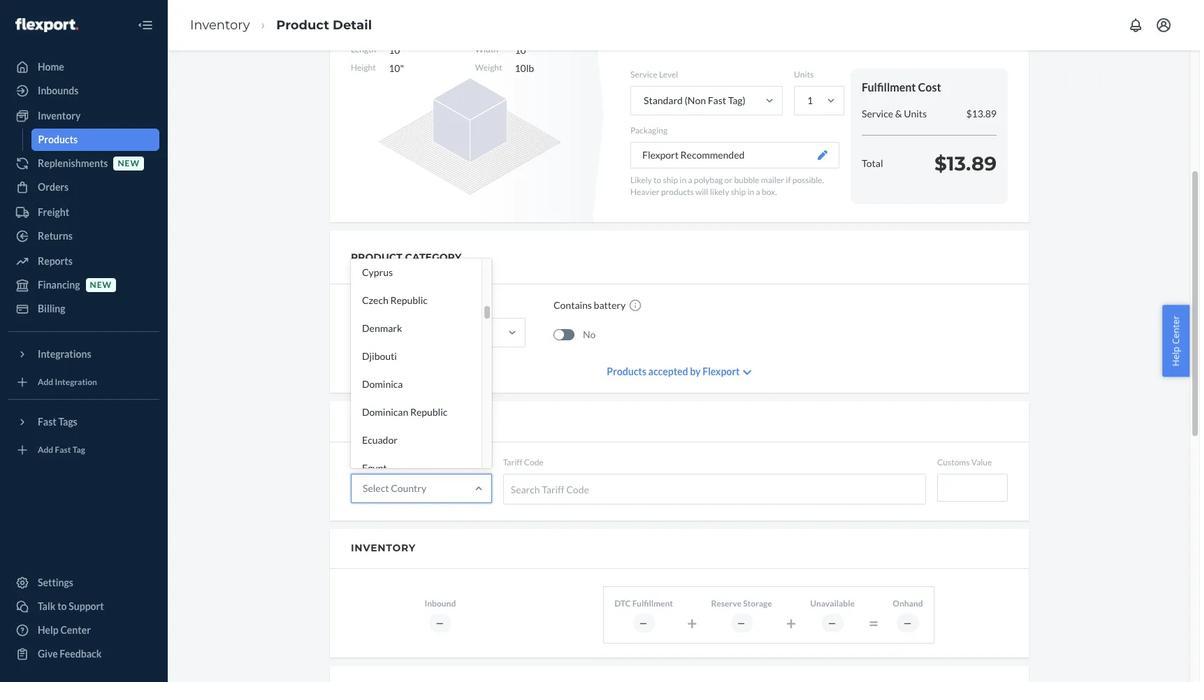Task type: describe. For each thing, give the bounding box(es) containing it.
10 inside 10 " height
[[515, 44, 526, 56]]

― for dtc fulfillment
[[639, 618, 649, 628]]

fast tags
[[38, 416, 77, 428]]

czech republic
[[362, 294, 428, 306]]

fast tags button
[[8, 411, 159, 433]]

give feedback
[[38, 648, 102, 660]]

products accepted by flexport
[[607, 366, 740, 378]]

feedback
[[60, 648, 102, 660]]

integrations
[[38, 348, 91, 360]]

give
[[38, 648, 58, 660]]

0 horizontal spatial help
[[38, 624, 59, 636]]

2 10 " from the top
[[389, 62, 404, 74]]

reserve
[[711, 598, 742, 609]]

to for talk
[[57, 601, 67, 612]]

add integration
[[38, 377, 97, 388]]

1 vertical spatial code
[[566, 484, 589, 495]]

republic for czech republic
[[390, 294, 428, 306]]

product for product detail
[[276, 17, 329, 33]]

by
[[690, 366, 701, 378]]

of
[[383, 457, 393, 468]]

― for unavailable
[[828, 618, 837, 628]]

inventory inside "link"
[[38, 110, 81, 122]]

possible.
[[793, 175, 824, 185]]

dominica
[[362, 378, 403, 390]]

likely to ship in a polybag or bubble mailer if possible. heavier products will likely ship in a box.
[[631, 175, 824, 197]]

customs for customs value
[[938, 457, 970, 468]]

ecuador
[[362, 434, 398, 446]]

value
[[972, 457, 992, 468]]

select country
[[363, 483, 427, 494]]

0 horizontal spatial tariff
[[503, 457, 523, 468]]

help center inside 'button'
[[1170, 316, 1183, 367]]

talk to support
[[38, 601, 104, 612]]

product detail link
[[276, 17, 372, 33]]

level
[[659, 69, 678, 80]]

information
[[408, 415, 489, 428]]

1 vertical spatial units
[[904, 108, 927, 119]]

1 horizontal spatial fulfillment
[[862, 80, 916, 94]]

add fast tag
[[38, 445, 85, 455]]

box.
[[762, 187, 777, 197]]

recommended
[[681, 149, 745, 161]]

0 vertical spatial a
[[688, 175, 693, 185]]

freight
[[38, 206, 69, 218]]

battery
[[594, 299, 626, 311]]

tag
[[73, 445, 85, 455]]

polybag
[[694, 175, 723, 185]]

detail
[[333, 17, 372, 33]]

add for add fast tag
[[38, 445, 53, 455]]

1
[[808, 94, 813, 106]]

service for service level
[[631, 69, 658, 80]]

10 right length
[[389, 44, 400, 56]]

customs information
[[351, 415, 489, 428]]

product category
[[351, 251, 462, 264]]

inbounds
[[38, 85, 79, 96]]

dominican republic
[[362, 406, 448, 418]]

home link
[[8, 56, 159, 78]]

1 horizontal spatial flexport
[[703, 366, 740, 378]]

standard
[[644, 94, 683, 106]]

1 vertical spatial country
[[391, 483, 427, 494]]

center inside 'button'
[[1170, 316, 1183, 344]]

service for service & units
[[862, 108, 894, 119]]

reports link
[[8, 250, 159, 273]]

freight link
[[8, 201, 159, 224]]

replenishments
[[38, 157, 108, 169]]

likely
[[631, 175, 652, 185]]

support
[[69, 601, 104, 612]]

product detail
[[276, 17, 372, 33]]

flexport recommended button
[[631, 142, 840, 169]]

to for likely
[[654, 175, 662, 185]]

fulfillment cost
[[862, 80, 942, 94]]

mailer
[[761, 175, 785, 185]]

customs for customs information
[[351, 415, 405, 428]]

flexport inside 'button'
[[643, 149, 679, 161]]

lb
[[526, 62, 534, 74]]

no
[[583, 328, 596, 340]]

flexport recommended
[[643, 149, 745, 161]]

0 horizontal spatial inventory link
[[8, 105, 159, 127]]

standard (non fast tag)
[[644, 94, 746, 106]]

new for financing
[[90, 280, 112, 290]]

or
[[725, 175, 733, 185]]

1 vertical spatial ship
[[731, 187, 746, 197]]

1 vertical spatial a
[[756, 187, 760, 197]]

open notifications image
[[1128, 17, 1145, 34]]

2 vertical spatial inventory
[[351, 542, 416, 555]]

select
[[363, 483, 389, 494]]

0 vertical spatial in
[[680, 175, 687, 185]]

products link
[[31, 129, 159, 151]]

tags
[[58, 416, 77, 428]]

reserve storage
[[711, 598, 772, 609]]

czech
[[362, 294, 389, 306]]

dtc fulfillment
[[615, 598, 673, 609]]

home
[[38, 61, 64, 73]]

=
[[869, 613, 879, 634]]

$13.89 for service & units
[[967, 108, 997, 119]]

service level
[[631, 69, 678, 80]]

likely
[[710, 187, 729, 197]]

storage
[[743, 598, 772, 609]]

(non
[[685, 94, 706, 106]]

cost
[[918, 80, 942, 94]]

1 horizontal spatial tariff
[[542, 484, 565, 495]]

fast inside add fast tag link
[[55, 445, 71, 455]]

fast inside fast tags dropdown button
[[38, 416, 56, 428]]

reports
[[38, 255, 73, 267]]

category
[[405, 251, 462, 264]]

if
[[786, 175, 791, 185]]

inbounds link
[[8, 80, 159, 102]]

egypt
[[362, 462, 387, 474]]

width
[[475, 44, 498, 55]]

tariff code
[[503, 457, 544, 468]]

settings
[[38, 577, 73, 589]]

origin
[[394, 457, 418, 468]]



Task type: locate. For each thing, give the bounding box(es) containing it.
$13.89 for total
[[935, 152, 997, 175]]

in
[[680, 175, 687, 185], [748, 187, 755, 197]]

inbound
[[425, 598, 456, 609]]

service & units
[[862, 108, 927, 119]]

1 horizontal spatial +
[[786, 613, 796, 634]]

products
[[38, 134, 78, 145], [607, 366, 647, 378]]

3 ― from the left
[[737, 618, 746, 628]]

tariff up search
[[503, 457, 523, 468]]

service left &
[[862, 108, 894, 119]]

new
[[118, 158, 140, 169], [90, 280, 112, 290]]

inventory link inside breadcrumbs navigation
[[190, 17, 250, 33]]

fast left tag
[[55, 445, 71, 455]]

add integration link
[[8, 371, 159, 394]]

0 horizontal spatial code
[[524, 457, 544, 468]]

0 vertical spatial products
[[38, 134, 78, 145]]

0 horizontal spatial fulfillment
[[633, 598, 673, 609]]

0 horizontal spatial country
[[351, 457, 382, 468]]

denmark
[[362, 322, 402, 334]]

help center link
[[8, 619, 159, 642]]

units right &
[[904, 108, 927, 119]]

" up lb
[[526, 44, 530, 56]]

1 vertical spatial fast
[[38, 416, 56, 428]]

1 vertical spatial fulfillment
[[633, 598, 673, 609]]

settings link
[[8, 572, 159, 594]]

products up replenishments
[[38, 134, 78, 145]]

search
[[511, 484, 540, 495]]

fast left tag)
[[708, 94, 726, 106]]

talk
[[38, 601, 56, 612]]

0 vertical spatial to
[[654, 175, 662, 185]]

2 ― from the left
[[639, 618, 649, 628]]

0 vertical spatial country
[[351, 457, 382, 468]]

0 horizontal spatial to
[[57, 601, 67, 612]]

0 vertical spatial inventory
[[190, 17, 250, 33]]

service
[[631, 69, 658, 80], [862, 108, 894, 119]]

1 vertical spatial tariff
[[542, 484, 565, 495]]

add fast tag link
[[8, 439, 159, 461]]

country left of
[[351, 457, 382, 468]]

0 vertical spatial customs
[[351, 415, 405, 428]]

1 horizontal spatial inventory link
[[190, 17, 250, 33]]

0 horizontal spatial service
[[631, 69, 658, 80]]

1 vertical spatial new
[[90, 280, 112, 290]]

1 vertical spatial flexport
[[703, 366, 740, 378]]

republic for dominican republic
[[410, 406, 448, 418]]

republic right czech
[[390, 294, 428, 306]]

― down reserve storage
[[737, 618, 746, 628]]

0 vertical spatial tariff
[[503, 457, 523, 468]]

inventory
[[190, 17, 250, 33], [38, 110, 81, 122], [351, 542, 416, 555]]

give feedback button
[[8, 643, 159, 666]]

search tariff code
[[511, 484, 589, 495]]

total
[[862, 157, 883, 169]]

0 horizontal spatial in
[[680, 175, 687, 185]]

billing
[[38, 303, 65, 315]]

product category
[[351, 299, 425, 311]]

height
[[351, 62, 376, 73]]

1 horizontal spatial products
[[607, 366, 647, 378]]

products left accepted
[[607, 366, 647, 378]]

10 "
[[389, 44, 404, 56], [389, 62, 404, 74]]

1 vertical spatial to
[[57, 601, 67, 612]]

help center
[[1170, 316, 1183, 367], [38, 624, 91, 636]]

1 horizontal spatial units
[[904, 108, 927, 119]]

customs value
[[938, 457, 992, 468]]

0 vertical spatial service
[[631, 69, 658, 80]]

country
[[351, 457, 382, 468], [391, 483, 427, 494]]

orders link
[[8, 176, 159, 199]]

1 ― from the left
[[436, 618, 445, 628]]

0 vertical spatial republic
[[390, 294, 428, 306]]

0 vertical spatial $13.89
[[967, 108, 997, 119]]

― down dtc fulfillment
[[639, 618, 649, 628]]

integration
[[55, 377, 97, 388]]

1 vertical spatial center
[[60, 624, 91, 636]]

2 vertical spatial fast
[[55, 445, 71, 455]]

tariff right search
[[542, 484, 565, 495]]

1 vertical spatial in
[[748, 187, 755, 197]]

to inside likely to ship in a polybag or bubble mailer if possible. heavier products will likely ship in a box.
[[654, 175, 662, 185]]

fulfillment up the service & units on the right of the page
[[862, 80, 916, 94]]

0 vertical spatial code
[[524, 457, 544, 468]]

2 + from the left
[[786, 613, 796, 634]]

1 vertical spatial help
[[38, 624, 59, 636]]

1 vertical spatial inventory link
[[8, 105, 159, 127]]

orders
[[38, 181, 69, 193]]

a left box.
[[756, 187, 760, 197]]

weight
[[475, 62, 502, 73]]

"
[[400, 44, 404, 56], [526, 44, 530, 56], [400, 62, 404, 74]]

― for reserve storage
[[737, 618, 746, 628]]

customs
[[351, 415, 405, 428], [938, 457, 970, 468]]

republic right dominican at left
[[410, 406, 448, 418]]

add left the integration
[[38, 377, 53, 388]]

1 horizontal spatial new
[[118, 158, 140, 169]]

help inside 'button'
[[1170, 347, 1183, 367]]

― down onhand on the right
[[904, 618, 913, 628]]

product for product category
[[351, 299, 385, 311]]

fast left tags
[[38, 416, 56, 428]]

0 horizontal spatial a
[[688, 175, 693, 185]]

product left "detail"
[[276, 17, 329, 33]]

to right likely
[[654, 175, 662, 185]]

ship down bubble at the top of the page
[[731, 187, 746, 197]]

in down bubble at the top of the page
[[748, 187, 755, 197]]

0 horizontal spatial center
[[60, 624, 91, 636]]

returns link
[[8, 225, 159, 248]]

+
[[687, 613, 697, 634], [786, 613, 796, 634]]

0 vertical spatial 10 "
[[389, 44, 404, 56]]

chevron down image
[[744, 368, 752, 378]]

contains
[[554, 299, 592, 311]]

1 vertical spatial republic
[[410, 406, 448, 418]]

1 vertical spatial service
[[862, 108, 894, 119]]

― down inbound
[[436, 618, 445, 628]]

― for onhand
[[904, 618, 913, 628]]

new down the "reports" link
[[90, 280, 112, 290]]

open account menu image
[[1156, 17, 1172, 34]]

10 right "weight"
[[515, 62, 526, 74]]

0 vertical spatial fast
[[708, 94, 726, 106]]

1 vertical spatial customs
[[938, 457, 970, 468]]

a up products
[[688, 175, 693, 185]]

add for add integration
[[38, 377, 53, 388]]

returns
[[38, 230, 73, 242]]

pen image
[[818, 151, 828, 160]]

to right the talk
[[57, 601, 67, 612]]

― for inbound
[[436, 618, 445, 628]]

talk to support link
[[8, 596, 159, 618]]

2 add from the top
[[38, 445, 53, 455]]

1 horizontal spatial country
[[391, 483, 427, 494]]

length
[[351, 44, 376, 55]]

0 vertical spatial units
[[794, 69, 814, 80]]

10 right height
[[389, 62, 400, 74]]

0 vertical spatial fulfillment
[[862, 80, 916, 94]]

0 horizontal spatial inventory
[[38, 110, 81, 122]]

1 horizontal spatial help
[[1170, 347, 1183, 367]]

1 vertical spatial 10 "
[[389, 62, 404, 74]]

0 vertical spatial product
[[276, 17, 329, 33]]

category
[[387, 299, 425, 311]]

0 vertical spatial center
[[1170, 316, 1183, 344]]

billing link
[[8, 298, 159, 320]]

will
[[696, 187, 709, 197]]

new down products link
[[118, 158, 140, 169]]

0 vertical spatial help
[[1170, 347, 1183, 367]]

financing
[[38, 279, 80, 291]]

0 vertical spatial ship
[[663, 175, 678, 185]]

" right height
[[400, 62, 404, 74]]

help center button
[[1163, 305, 1190, 377]]

1 add from the top
[[38, 377, 53, 388]]

flexport right by
[[703, 366, 740, 378]]

contains battery
[[554, 299, 626, 311]]

0 horizontal spatial products
[[38, 134, 78, 145]]

packaging
[[631, 125, 668, 136]]

0 horizontal spatial units
[[794, 69, 814, 80]]

product
[[351, 251, 402, 264]]

products
[[661, 187, 694, 197]]

1 horizontal spatial code
[[566, 484, 589, 495]]

4 ― from the left
[[828, 618, 837, 628]]

1 horizontal spatial help center
[[1170, 316, 1183, 367]]

new for replenishments
[[118, 158, 140, 169]]

1 vertical spatial add
[[38, 445, 53, 455]]

10 lb
[[515, 62, 534, 74]]

ship up products
[[663, 175, 678, 185]]

0 vertical spatial flexport
[[643, 149, 679, 161]]

1 horizontal spatial service
[[862, 108, 894, 119]]

in up products
[[680, 175, 687, 185]]

10 up 10 lb
[[515, 44, 526, 56]]

1 10 " from the top
[[389, 44, 404, 56]]

product
[[276, 17, 329, 33], [351, 299, 385, 311]]

customs up ecuador
[[351, 415, 405, 428]]

customs left value
[[938, 457, 970, 468]]

1 horizontal spatial ship
[[731, 187, 746, 197]]

bubble
[[734, 175, 760, 185]]

service left level
[[631, 69, 658, 80]]

1 horizontal spatial customs
[[938, 457, 970, 468]]

close navigation image
[[137, 17, 154, 34]]

1 vertical spatial help center
[[38, 624, 91, 636]]

code up search
[[524, 457, 544, 468]]

1 + from the left
[[687, 613, 697, 634]]

1 horizontal spatial to
[[654, 175, 662, 185]]

breadcrumbs navigation
[[179, 5, 383, 46]]

onhand
[[893, 598, 923, 609]]

accepted
[[649, 366, 688, 378]]

1 horizontal spatial inventory
[[190, 17, 250, 33]]

inventory link
[[190, 17, 250, 33], [8, 105, 159, 127]]

0 horizontal spatial flexport
[[643, 149, 679, 161]]

" inside 10 " height
[[526, 44, 530, 56]]

1 vertical spatial products
[[607, 366, 647, 378]]

units up 1 on the top of the page
[[794, 69, 814, 80]]

0 horizontal spatial +
[[687, 613, 697, 634]]

10 " right length
[[389, 44, 404, 56]]

" right length
[[400, 44, 404, 56]]

flexport logo image
[[15, 18, 78, 32]]

products for products accepted by flexport
[[607, 366, 647, 378]]

0 horizontal spatial customs
[[351, 415, 405, 428]]

fulfillment
[[862, 80, 916, 94], [633, 598, 673, 609]]

0 vertical spatial help center
[[1170, 316, 1183, 367]]

0 horizontal spatial product
[[276, 17, 329, 33]]

product up denmark at left top
[[351, 299, 385, 311]]

1 vertical spatial $13.89
[[935, 152, 997, 175]]

country down origin
[[391, 483, 427, 494]]

add
[[38, 377, 53, 388], [38, 445, 53, 455]]

0 vertical spatial inventory link
[[190, 17, 250, 33]]

$13.89
[[967, 108, 997, 119], [935, 152, 997, 175]]

flexport down packaging
[[643, 149, 679, 161]]

product inside breadcrumbs navigation
[[276, 17, 329, 33]]

0 horizontal spatial new
[[90, 280, 112, 290]]

ship
[[663, 175, 678, 185], [731, 187, 746, 197]]

0 vertical spatial add
[[38, 377, 53, 388]]

&
[[895, 108, 902, 119]]

to
[[654, 175, 662, 185], [57, 601, 67, 612]]

add down fast tags
[[38, 445, 53, 455]]

fast
[[708, 94, 726, 106], [38, 416, 56, 428], [55, 445, 71, 455]]

5 ― from the left
[[904, 618, 913, 628]]

fulfillment right dtc
[[633, 598, 673, 609]]

0 vertical spatial new
[[118, 158, 140, 169]]

2 horizontal spatial inventory
[[351, 542, 416, 555]]

1 vertical spatial product
[[351, 299, 385, 311]]

heavier
[[631, 187, 660, 197]]

inventory inside breadcrumbs navigation
[[190, 17, 250, 33]]

products for products
[[38, 134, 78, 145]]

1 horizontal spatial in
[[748, 187, 755, 197]]

10 " height
[[351, 44, 530, 73]]

units
[[794, 69, 814, 80], [904, 108, 927, 119]]

0 horizontal spatial ship
[[663, 175, 678, 185]]

code right search
[[566, 484, 589, 495]]

10 " right height
[[389, 62, 404, 74]]

― down unavailable
[[828, 618, 837, 628]]

1 vertical spatial inventory
[[38, 110, 81, 122]]

1 horizontal spatial a
[[756, 187, 760, 197]]

1 horizontal spatial product
[[351, 299, 385, 311]]

0 horizontal spatial help center
[[38, 624, 91, 636]]

None text field
[[938, 474, 1008, 502]]

1 horizontal spatial center
[[1170, 316, 1183, 344]]



Task type: vqa. For each thing, say whether or not it's contained in the screenshot.
1st + from the left
yes



